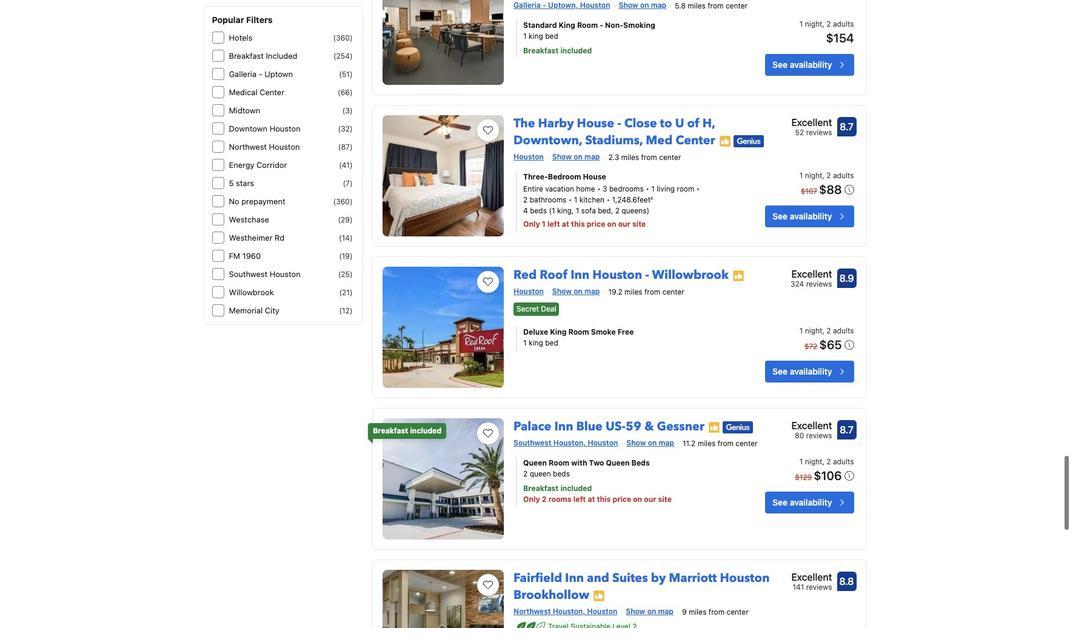Task type: describe. For each thing, give the bounding box(es) containing it.
$65
[[820, 338, 843, 352]]

h,
[[703, 115, 716, 132]]

beds inside three-bedroom house entire vacation home • 3 bedrooms • 1 living room • 2 bathrooms • 1 kitchen • 1,248.6feet² 4 beds (1 king, 1 sofa bed, 2 queens) only 1 left at this price on our site
[[530, 206, 547, 215]]

houston up non-
[[581, 1, 611, 10]]

smoke
[[591, 328, 616, 337]]

living
[[657, 184, 675, 194]]

2 up $106
[[827, 458, 832, 467]]

beds inside queen room with two queen beds 2 queen beds breakfast included only 2 rooms left at this price on our site
[[553, 470, 570, 479]]

standard
[[524, 21, 557, 30]]

5.8
[[675, 1, 686, 10]]

houston down palace inn blue us-59 & gessner
[[588, 439, 619, 448]]

map for us-
[[659, 439, 675, 448]]

blue
[[577, 419, 603, 435]]

two
[[590, 459, 605, 468]]

(360) for no prepayment
[[333, 197, 353, 206]]

1,248.6feet²
[[613, 195, 654, 204]]

kitchen
[[580, 195, 605, 204]]

to
[[661, 115, 673, 132]]

red roof inn houston - willowbrook image
[[383, 267, 504, 388]]

1 inside 1 night , 2 adults $154
[[800, 19, 804, 29]]

2 left the rooms
[[542, 495, 547, 504]]

excellent 80 reviews
[[792, 421, 833, 441]]

0 vertical spatial inn
[[571, 267, 590, 283]]

stars
[[236, 178, 254, 188]]

center right 5.8
[[726, 1, 748, 10]]

bathrooms
[[530, 195, 567, 204]]

excellent element for red roof inn houston - willowbrook
[[791, 267, 833, 282]]

show on map up smoking
[[619, 1, 667, 10]]

no
[[229, 197, 239, 206]]

scored 8.7 element for palace inn blue us-59 & gessner
[[838, 421, 857, 440]]

fm 1960
[[229, 251, 261, 261]]

house for harby
[[577, 115, 615, 132]]

show for blue
[[627, 439, 647, 448]]

excellent 52 reviews
[[792, 117, 833, 137]]

deluxe king room smoke free link
[[524, 327, 729, 338]]

availability for $88
[[790, 211, 833, 221]]

fm
[[229, 251, 240, 261]]

three-bedroom house entire vacation home • 3 bedrooms • 1 living room • 2 bathrooms • 1 kitchen • 1,248.6feet² 4 beds (1 king, 1 sofa bed, 2 queens) only 1 left at this price on our site
[[524, 172, 700, 229]]

9
[[683, 608, 687, 617]]

adults for $106
[[834, 458, 855, 467]]

141
[[793, 583, 805, 592]]

(7)
[[343, 179, 353, 188]]

queen
[[530, 470, 551, 479]]

(87)
[[338, 143, 353, 152]]

excellent 141 reviews
[[792, 572, 833, 592]]

palace
[[514, 419, 552, 435]]

this property is part of our preferred partner program. it's committed to providing excellent service and good value. it'll pay us a higher commission if you make a booking. image for the harby house - close to u of h, downtown, stadiums, med center
[[719, 135, 732, 147]]

breakfast inside queen room with two queen beds 2 queen beds breakfast included only 2 rooms left at this price on our site
[[524, 484, 559, 493]]

no prepayment
[[229, 197, 286, 206]]

uptown
[[265, 69, 293, 79]]

on for 9 miles from center
[[648, 607, 657, 617]]

queen room with two queen beds 2 queen beds breakfast included only 2 rooms left at this price on our site
[[524, 459, 672, 504]]

1 vertical spatial willowbrook
[[229, 288, 274, 297]]

houston up northwest houston
[[270, 124, 301, 133]]

8.7 for palace inn blue us-59 & gessner
[[840, 425, 854, 436]]

excellent for red roof inn houston - willowbrook
[[792, 269, 833, 280]]

rd
[[275, 233, 285, 243]]

• up bed, on the right
[[607, 195, 611, 204]]

northwest houston
[[229, 142, 300, 152]]

2.3 miles from center
[[609, 153, 682, 162]]

- inside the harby house - close to u of h, downtown, stadiums, med center
[[618, 115, 622, 132]]

northwest for northwest houston
[[229, 142, 267, 152]]

19.2 miles from center
[[609, 288, 685, 297]]

site inside three-bedroom house entire vacation home • 3 bedrooms • 1 living room • 2 bathrooms • 1 kitchen • 1,248.6feet² 4 beds (1 king, 1 sofa bed, 2 queens) only 1 left at this price on our site
[[633, 220, 646, 229]]

house for bedroom
[[583, 172, 607, 181]]

map for suites
[[659, 607, 674, 617]]

11.2
[[683, 439, 696, 448]]

houston down red
[[514, 287, 544, 296]]

city
[[265, 306, 280, 316]]

houston, for blue
[[554, 439, 586, 448]]

harby
[[539, 115, 574, 132]]

three-bedroom house link
[[524, 172, 729, 183]]

see availability for $106
[[773, 498, 833, 508]]

bedrooms
[[610, 184, 644, 194]]

three-
[[524, 172, 548, 181]]

popular
[[212, 15, 244, 25]]

see availability link for $106
[[766, 492, 855, 514]]

houston down the 'rd'
[[270, 269, 301, 279]]

(254)
[[334, 52, 353, 61]]

center for red roof inn houston - willowbrook
[[663, 288, 685, 297]]

8.9
[[840, 273, 855, 284]]

non-
[[606, 21, 624, 30]]

miles right 5.8
[[688, 1, 706, 10]]

standard king room - non-smoking link
[[524, 20, 729, 31]]

(19)
[[339, 252, 353, 261]]

the harby house - close to u of h, downtown, stadiums, med center
[[514, 115, 716, 149]]

this property is part of our preferred partner program. it's committed to providing excellent service and good value. it'll pay us a higher commission if you make a booking. image for red roof inn houston - willowbrook
[[733, 270, 745, 282]]

• up king, on the right top
[[569, 195, 572, 204]]

queen room with two queen beds link
[[524, 458, 729, 469]]

and
[[587, 570, 610, 587]]

beds
[[632, 459, 650, 468]]

excellent for fairfield inn and suites by marriott houston brookhollow
[[792, 572, 833, 583]]

med
[[646, 132, 673, 149]]

(41)
[[339, 161, 353, 170]]

our inside three-bedroom house entire vacation home • 3 bedrooms • 1 living room • 2 bathrooms • 1 kitchen • 1,248.6feet² 4 beds (1 king, 1 sofa bed, 2 queens) only 1 left at this price on our site
[[619, 220, 631, 229]]

corridor
[[257, 160, 287, 170]]

home
[[577, 184, 596, 194]]

room for -
[[578, 21, 598, 30]]

(66)
[[338, 88, 353, 97]]

this inside queen room with two queen beds 2 queen beds breakfast included only 2 rooms left at this price on our site
[[597, 495, 611, 504]]

, for $106
[[823, 458, 825, 467]]

, inside 1 night , 2 adults $154
[[823, 19, 825, 29]]

- left uptown in the top left of the page
[[259, 69, 263, 79]]

1 see availability link from the top
[[766, 54, 855, 76]]

this property is part of our preferred partner program. it's committed to providing excellent service and good value. it'll pay us a higher commission if you make a booking. image for the harby house - close to u of h, downtown, stadiums, med center
[[719, 135, 732, 147]]

adults for $65
[[834, 327, 855, 336]]

0 horizontal spatial center
[[260, 87, 285, 97]]

from for &
[[718, 439, 734, 448]]

on for 19.2 miles from center
[[574, 287, 583, 296]]

northwest houston, houston
[[514, 607, 618, 617]]

$72
[[805, 342, 818, 352]]

$129
[[796, 473, 813, 482]]

bedroom
[[548, 172, 582, 181]]

hotels
[[229, 33, 253, 42]]

included for queen
[[561, 484, 592, 493]]

80
[[796, 432, 805, 441]]

southwest for southwest houston
[[229, 269, 268, 279]]

northwest for northwest houston, houston
[[514, 607, 551, 617]]

on for 5.8 miles from center
[[641, 1, 650, 10]]

show on map for us-
[[627, 439, 675, 448]]

midtown
[[229, 106, 260, 115]]

at inside three-bedroom house entire vacation home • 3 bedrooms • 1 living room • 2 bathrooms • 1 kitchen • 1,248.6feet² 4 beds (1 king, 1 sofa bed, 2 queens) only 1 left at this price on our site
[[562, 220, 570, 229]]

(25)
[[338, 270, 353, 279]]

• left 3
[[598, 184, 601, 194]]

deal
[[541, 305, 557, 314]]

memorial city
[[229, 306, 280, 316]]

bed inside standard king room - non-smoking 1 king bed breakfast included
[[546, 32, 559, 41]]

bed inside 'deluxe king room smoke free 1 king bed'
[[546, 339, 559, 348]]

king for deluxe
[[550, 328, 567, 337]]

red
[[514, 267, 537, 283]]

• left living
[[646, 184, 650, 194]]

palace inn blue us-59 & gessner image
[[383, 419, 504, 540]]

night inside 1 night , 2 adults $154
[[806, 19, 823, 29]]

reviews for fairfield inn and suites by marriott houston brookhollow
[[807, 583, 833, 592]]

(51)
[[339, 70, 353, 79]]

this property is part of our preferred partner program. it's committed to providing excellent service and good value. it'll pay us a higher commission if you make a booking. image for fairfield inn and suites by marriott houston brookhollow
[[593, 590, 606, 602]]

queens)
[[622, 206, 650, 215]]

show on map for -
[[553, 152, 600, 161]]

1 night , 2 adults for palace inn blue us-59 & gessner
[[800, 458, 855, 467]]

(21)
[[340, 288, 353, 297]]

miles for &
[[698, 439, 716, 448]]

houston, for and
[[553, 607, 586, 617]]

1 availability from the top
[[790, 59, 833, 70]]

with
[[572, 459, 588, 468]]

energy corridor
[[229, 160, 287, 170]]

324
[[791, 280, 805, 289]]

memorial
[[229, 306, 263, 316]]

marriott
[[669, 570, 718, 587]]

entire
[[524, 184, 544, 194]]

this inside three-bedroom house entire vacation home • 3 bedrooms • 1 living room • 2 bathrooms • 1 kitchen • 1,248.6feet² 4 beds (1 king, 1 sofa bed, 2 queens) only 1 left at this price on our site
[[572, 220, 585, 229]]

breakfast included
[[373, 427, 442, 436]]

inn for and
[[566, 570, 584, 587]]

on for 2.3 miles from center
[[574, 152, 583, 161]]

1960
[[243, 251, 261, 261]]

$106
[[814, 469, 843, 483]]

availability for $65
[[790, 367, 833, 377]]

$154
[[827, 31, 855, 45]]

reviews for palace inn blue us-59 & gessner
[[807, 432, 833, 441]]

smoking
[[624, 21, 656, 30]]

the
[[514, 115, 536, 132]]

from for marriott
[[709, 608, 725, 617]]

palace inn blue us-59 & gessner
[[514, 419, 705, 435]]

4
[[524, 206, 528, 215]]

miles for marriott
[[689, 608, 707, 617]]

see for $88
[[773, 211, 788, 221]]

map left 5.8
[[652, 1, 667, 10]]

at inside queen room with two queen beds 2 queen beds breakfast included only 2 rooms left at this price on our site
[[588, 495, 596, 504]]

scored 8.7 element for the harby house - close to u of h, downtown, stadiums, med center
[[838, 117, 857, 137]]

see availability link for $65
[[766, 361, 855, 383]]

night for $65
[[806, 327, 823, 336]]

breakfast inside standard king room - non-smoking 1 king bed breakfast included
[[524, 46, 559, 55]]

availability for $106
[[790, 498, 833, 508]]

price inside queen room with two queen beds 2 queen beds breakfast included only 2 rooms left at this price on our site
[[613, 495, 632, 504]]

southwest for southwest houston, houston
[[514, 439, 552, 448]]

stadiums,
[[586, 132, 643, 149]]

1 inside 'deluxe king room smoke free 1 king bed'
[[524, 339, 527, 348]]

1 night , 2 adults $154
[[800, 19, 855, 45]]

sofa
[[582, 206, 596, 215]]



Task type: locate. For each thing, give the bounding box(es) containing it.
2 vertical spatial this property is part of our preferred partner program. it's committed to providing excellent service and good value. it'll pay us a higher commission if you make a booking. image
[[593, 590, 606, 602]]

night
[[806, 19, 823, 29], [806, 171, 823, 180], [806, 327, 823, 336], [806, 458, 823, 467]]

included
[[266, 51, 298, 61]]

bed down deluxe
[[546, 339, 559, 348]]

4 see availability from the top
[[773, 498, 833, 508]]

1 night , 2 adults
[[800, 171, 855, 180], [800, 327, 855, 336], [800, 458, 855, 467]]

1 vertical spatial 1 night , 2 adults
[[800, 327, 855, 336]]

show on map
[[619, 1, 667, 10], [553, 152, 600, 161], [553, 287, 600, 296], [627, 439, 675, 448], [626, 607, 674, 617]]

center down of
[[676, 132, 716, 149]]

scored 8.7 element
[[838, 117, 857, 137], [838, 421, 857, 440]]

1 queen from the left
[[524, 459, 547, 468]]

0 vertical spatial our
[[619, 220, 631, 229]]

•
[[598, 184, 601, 194], [646, 184, 650, 194], [697, 184, 700, 194], [569, 195, 572, 204], [607, 195, 611, 204]]

see availability down $129
[[773, 498, 833, 508]]

1 vertical spatial 8.7
[[840, 425, 854, 436]]

1 horizontal spatial site
[[659, 495, 672, 504]]

our down queens)
[[619, 220, 631, 229]]

room inside standard king room - non-smoking 1 king bed breakfast included
[[578, 21, 598, 30]]

1 vertical spatial only
[[524, 495, 540, 504]]

reviews for red roof inn houston - willowbrook
[[807, 280, 833, 289]]

availability down $107
[[790, 211, 833, 221]]

2 reviews from the top
[[807, 280, 833, 289]]

0 vertical spatial house
[[577, 115, 615, 132]]

1 horizontal spatial galleria
[[514, 1, 541, 10]]

center for the harby house - close to u of h, downtown, stadiums, med center
[[660, 153, 682, 162]]

0 horizontal spatial site
[[633, 220, 646, 229]]

1 vertical spatial scored 8.7 element
[[838, 421, 857, 440]]

houston, up with
[[554, 439, 586, 448]]

show on map for houston
[[553, 287, 600, 296]]

queen up queen
[[524, 459, 547, 468]]

0 vertical spatial beds
[[530, 206, 547, 215]]

night for $106
[[806, 458, 823, 467]]

houston down and
[[588, 607, 618, 617]]

on
[[641, 1, 650, 10], [574, 152, 583, 161], [608, 220, 617, 229], [574, 287, 583, 296], [648, 439, 657, 448], [634, 495, 643, 504], [648, 607, 657, 617]]

availability down $129
[[790, 498, 833, 508]]

0 vertical spatial scored 8.7 element
[[838, 117, 857, 137]]

see availability link down $129
[[766, 492, 855, 514]]

scored 8.8 element
[[838, 572, 857, 592]]

this property is part of our preferred partner program. it's committed to providing excellent service and good value. it'll pay us a higher commission if you make a booking. image
[[719, 135, 732, 147], [733, 270, 745, 282], [593, 590, 606, 602]]

scored 8.7 element right excellent 80 reviews
[[838, 421, 857, 440]]

1 night from the top
[[806, 19, 823, 29]]

map
[[652, 1, 667, 10], [585, 152, 600, 161], [585, 287, 600, 296], [659, 439, 675, 448], [659, 607, 674, 617]]

reviews inside excellent 324 reviews
[[807, 280, 833, 289]]

0 horizontal spatial willowbrook
[[229, 288, 274, 297]]

2 king from the top
[[529, 339, 544, 348]]

adults for $88
[[834, 171, 855, 180]]

inn for blue
[[555, 419, 574, 435]]

reviews inside excellent 141 reviews
[[807, 583, 833, 592]]

1 vertical spatial inn
[[555, 419, 574, 435]]

westchase
[[229, 215, 269, 225]]

1 horizontal spatial this
[[597, 495, 611, 504]]

gessner
[[657, 419, 705, 435]]

1 vertical spatial site
[[659, 495, 672, 504]]

northwest down brookhollow
[[514, 607, 551, 617]]

0 horizontal spatial our
[[619, 220, 631, 229]]

palace inn blue us-59 & gessner link
[[514, 414, 705, 435]]

1 night , 2 adults for the harby house - close to u of h, downtown, stadiums, med center
[[800, 171, 855, 180]]

fairfield inn and suites by marriott houston brookhollow link
[[514, 566, 770, 604]]

show on map down roof
[[553, 287, 600, 296]]

2 8.7 from the top
[[840, 425, 854, 436]]

adults up $154
[[834, 19, 855, 29]]

uptown,
[[549, 1, 579, 10]]

1 vertical spatial king
[[550, 328, 567, 337]]

, for $88
[[823, 171, 825, 180]]

, for $65
[[823, 327, 825, 336]]

(360) up (254)
[[333, 33, 353, 42]]

inn inside fairfield inn and suites by marriott houston brookhollow
[[566, 570, 584, 587]]

3 1 night , 2 adults from the top
[[800, 458, 855, 467]]

king inside standard king room - non-smoking 1 king bed breakfast included
[[529, 32, 544, 41]]

1
[[800, 19, 804, 29], [524, 32, 527, 41], [800, 171, 804, 180], [652, 184, 655, 194], [574, 195, 578, 204], [576, 206, 580, 215], [542, 220, 546, 229], [800, 327, 804, 336], [524, 339, 527, 348], [800, 458, 804, 467]]

included inside queen room with two queen beds 2 queen beds breakfast included only 2 rooms left at this price on our site
[[561, 484, 592, 493]]

9 miles from center
[[683, 608, 749, 617]]

2 1 night , 2 adults from the top
[[800, 327, 855, 336]]

availability
[[790, 59, 833, 70], [790, 211, 833, 221], [790, 367, 833, 377], [790, 498, 833, 508]]

galleria for galleria - uptown, houston
[[514, 1, 541, 10]]

inn up southwest houston, houston
[[555, 419, 574, 435]]

excellent for the harby house - close to u of h, downtown, stadiums, med center
[[792, 117, 833, 128]]

on up bedroom at the right top
[[574, 152, 583, 161]]

0 vertical spatial room
[[578, 21, 598, 30]]

2 queen from the left
[[607, 459, 630, 468]]

included for standard
[[561, 46, 592, 55]]

red roof inn houston - willowbrook link
[[514, 262, 729, 283]]

0 horizontal spatial beds
[[530, 206, 547, 215]]

map left '19.2'
[[585, 287, 600, 296]]

2 up 4
[[524, 195, 528, 204]]

adults up $65
[[834, 327, 855, 336]]

0 vertical spatial bed
[[546, 32, 559, 41]]

2 vertical spatial room
[[549, 459, 570, 468]]

2 excellent from the top
[[792, 269, 833, 280]]

2 left queen
[[524, 470, 528, 479]]

0 vertical spatial northwest
[[229, 142, 267, 152]]

2 see availability from the top
[[773, 211, 833, 221]]

southwest down the "palace"
[[514, 439, 552, 448]]

3 adults from the top
[[834, 327, 855, 336]]

inn right roof
[[571, 267, 590, 283]]

night for $88
[[806, 171, 823, 180]]

left inside queen room with two queen beds 2 queen beds breakfast included only 2 rooms left at this price on our site
[[574, 495, 586, 504]]

center for fairfield inn and suites by marriott houston brookhollow
[[727, 608, 749, 617]]

king down uptown,
[[559, 21, 576, 30]]

1 horizontal spatial queen
[[607, 459, 630, 468]]

left down (1
[[548, 220, 560, 229]]

house inside three-bedroom house entire vacation home • 3 bedrooms • 1 living room • 2 bathrooms • 1 kitchen • 1,248.6feet² 4 beds (1 king, 1 sofa bed, 2 queens) only 1 left at this price on our site
[[583, 172, 607, 181]]

free
[[618, 328, 634, 337]]

price inside three-bedroom house entire vacation home • 3 bedrooms • 1 living room • 2 bathrooms • 1 kitchen • 1,248.6feet² 4 beds (1 king, 1 sofa bed, 2 queens) only 1 left at this price on our site
[[587, 220, 606, 229]]

site
[[633, 220, 646, 229], [659, 495, 672, 504]]

1 vertical spatial at
[[588, 495, 596, 504]]

2 see from the top
[[773, 211, 788, 221]]

1 vertical spatial bed
[[546, 339, 559, 348]]

1 see from the top
[[773, 59, 788, 70]]

0 vertical spatial willowbrook
[[653, 267, 729, 283]]

excellent element for the harby house - close to u of h, downtown, stadiums, med center
[[792, 115, 833, 130]]

see
[[773, 59, 788, 70], [773, 211, 788, 221], [773, 367, 788, 377], [773, 498, 788, 508]]

see availability link down $107
[[766, 206, 855, 228]]

only inside queen room with two queen beds 2 queen beds breakfast included only 2 rooms left at this price on our site
[[524, 495, 540, 504]]

0 vertical spatial only
[[524, 220, 540, 229]]

1 vertical spatial price
[[613, 495, 632, 504]]

map for -
[[585, 152, 600, 161]]

show down the 59
[[627, 439, 647, 448]]

0 horizontal spatial price
[[587, 220, 606, 229]]

reviews right 52
[[807, 128, 833, 137]]

miles right the 9
[[689, 608, 707, 617]]

price down sofa
[[587, 220, 606, 229]]

- up "19.2 miles from center"
[[646, 267, 650, 283]]

show for and
[[626, 607, 646, 617]]

0 horizontal spatial southwest
[[229, 269, 268, 279]]

0 vertical spatial included
[[561, 46, 592, 55]]

see availability for $88
[[773, 211, 833, 221]]

scored 8.9 element
[[838, 269, 857, 288]]

4 , from the top
[[823, 458, 825, 467]]

4 excellent from the top
[[792, 572, 833, 583]]

2 horizontal spatial this property is part of our preferred partner program. it's committed to providing excellent service and good value. it'll pay us a higher commission if you make a booking. image
[[733, 270, 745, 282]]

from
[[708, 1, 724, 10], [642, 153, 658, 162], [645, 288, 661, 297], [718, 439, 734, 448], [709, 608, 725, 617]]

houston inside fairfield inn and suites by marriott houston brookhollow
[[721, 570, 770, 587]]

houston,
[[554, 439, 586, 448], [553, 607, 586, 617]]

excellent inside excellent 324 reviews
[[792, 269, 833, 280]]

2 night from the top
[[806, 171, 823, 180]]

westheimer
[[229, 233, 273, 243]]

1 vertical spatial house
[[583, 172, 607, 181]]

- left uptown,
[[543, 1, 547, 10]]

show for inn
[[553, 287, 572, 296]]

on for 11.2 miles from center
[[648, 439, 657, 448]]

1 horizontal spatial left
[[574, 495, 586, 504]]

5.8 miles from center
[[675, 1, 748, 10]]

0 vertical spatial this property is part of our preferred partner program. it's committed to providing excellent service and good value. it'll pay us a higher commission if you make a booking. image
[[719, 135, 732, 147]]

0 horizontal spatial left
[[548, 220, 560, 229]]

19.2
[[609, 288, 623, 297]]

3 reviews from the top
[[807, 432, 833, 441]]

map left 2.3
[[585, 152, 600, 161]]

1 vertical spatial this
[[597, 495, 611, 504]]

3 , from the top
[[823, 327, 825, 336]]

adults inside 1 night , 2 adults $154
[[834, 19, 855, 29]]

on down &
[[648, 439, 657, 448]]

adults up $88
[[834, 171, 855, 180]]

availability down 1 night , 2 adults $154
[[790, 59, 833, 70]]

1 vertical spatial our
[[645, 495, 657, 504]]

1 adults from the top
[[834, 19, 855, 29]]

see availability link down $72
[[766, 361, 855, 383]]

11.2 miles from center
[[683, 439, 758, 448]]

king right deluxe
[[550, 328, 567, 337]]

1 inside standard king room - non-smoking 1 king bed breakfast included
[[524, 32, 527, 41]]

center right the 9
[[727, 608, 749, 617]]

center
[[260, 87, 285, 97], [676, 132, 716, 149]]

reviews right '141'
[[807, 583, 833, 592]]

house up home
[[583, 172, 607, 181]]

site inside queen room with two queen beds 2 queen beds breakfast included only 2 rooms left at this price on our site
[[659, 495, 672, 504]]

0 vertical spatial galleria
[[514, 1, 541, 10]]

king for standard
[[559, 21, 576, 30]]

2 vertical spatial inn
[[566, 570, 584, 587]]

room inside 'deluxe king room smoke free 1 king bed'
[[569, 328, 590, 337]]

this property is part of our preferred partner program. it's committed to providing excellent service and good value. it'll pay us a higher commission if you make a booking. image
[[719, 135, 732, 147], [733, 270, 745, 282], [709, 422, 721, 434], [709, 422, 721, 434], [593, 590, 606, 602]]

• right room
[[697, 184, 700, 194]]

1 vertical spatial northwest
[[514, 607, 551, 617]]

1 vertical spatial center
[[676, 132, 716, 149]]

2 see availability link from the top
[[766, 206, 855, 228]]

westheimer rd
[[229, 233, 285, 243]]

0 vertical spatial this
[[572, 220, 585, 229]]

1 bed from the top
[[546, 32, 559, 41]]

on down bed, on the right
[[608, 220, 617, 229]]

0 vertical spatial king
[[529, 32, 544, 41]]

reviews
[[807, 128, 833, 137], [807, 280, 833, 289], [807, 432, 833, 441], [807, 583, 833, 592]]

2 only from the top
[[524, 495, 540, 504]]

3 availability from the top
[[790, 367, 833, 377]]

breakfast
[[524, 46, 559, 55], [229, 51, 264, 61], [373, 427, 409, 436], [524, 484, 559, 493]]

excellent
[[792, 117, 833, 128], [792, 269, 833, 280], [792, 421, 833, 432], [792, 572, 833, 583]]

see availability link down 1 night , 2 adults $154
[[766, 54, 855, 76]]

only down 4
[[524, 220, 540, 229]]

willowbrook
[[653, 267, 729, 283], [229, 288, 274, 297]]

this property is part of our preferred partner program. it's committed to providing excellent service and good value. it'll pay us a higher commission if you make a booking. image for fairfield inn and suites by marriott houston brookhollow
[[593, 590, 606, 602]]

center inside the harby house - close to u of h, downtown, stadiums, med center
[[676, 132, 716, 149]]

inn left and
[[566, 570, 584, 587]]

-
[[543, 1, 547, 10], [600, 21, 604, 30], [259, 69, 263, 79], [618, 115, 622, 132], [646, 267, 650, 283]]

2 scored 8.7 element from the top
[[838, 421, 857, 440]]

1 , from the top
[[823, 19, 825, 29]]

from down med
[[642, 153, 658, 162]]

our inside queen room with two queen beds 2 queen beds breakfast included only 2 rooms left at this price on our site
[[645, 495, 657, 504]]

2 up $88
[[827, 171, 832, 180]]

2 up $65
[[827, 327, 832, 336]]

left inside three-bedroom house entire vacation home • 3 bedrooms • 1 living room • 2 bathrooms • 1 kitchen • 1,248.6feet² 4 beds (1 king, 1 sofa bed, 2 queens) only 1 left at this price on our site
[[548, 220, 560, 229]]

1 excellent from the top
[[792, 117, 833, 128]]

excellent element for fairfield inn and suites by marriott houston brookhollow
[[792, 570, 833, 585]]

0 horizontal spatial queen
[[524, 459, 547, 468]]

1 vertical spatial galleria
[[229, 69, 257, 79]]

0 horizontal spatial this property is part of our preferred partner program. it's committed to providing excellent service and good value. it'll pay us a higher commission if you make a booking. image
[[593, 590, 606, 602]]

scored 8.7 element right excellent 52 reviews
[[838, 117, 857, 137]]

0 vertical spatial king
[[559, 21, 576, 30]]

0 horizontal spatial northwest
[[229, 142, 267, 152]]

see availability
[[773, 59, 833, 70], [773, 211, 833, 221], [773, 367, 833, 377], [773, 498, 833, 508]]

breakfast included
[[229, 51, 298, 61]]

reviews inside excellent 52 reviews
[[807, 128, 833, 137]]

0 vertical spatial southwest
[[229, 269, 268, 279]]

1 king from the top
[[529, 32, 544, 41]]

0 horizontal spatial this
[[572, 220, 585, 229]]

4 see from the top
[[773, 498, 788, 508]]

0 vertical spatial site
[[633, 220, 646, 229]]

8.8
[[840, 577, 855, 587]]

8.7 right excellent 80 reviews
[[840, 425, 854, 436]]

excellent for palace inn blue us-59 & gessner
[[792, 421, 833, 432]]

1 vertical spatial room
[[569, 328, 590, 337]]

1 (360) from the top
[[333, 33, 353, 42]]

4 availability from the top
[[790, 498, 833, 508]]

0 vertical spatial at
[[562, 220, 570, 229]]

- up stadiums,
[[618, 115, 622, 132]]

2 (360) from the top
[[333, 197, 353, 206]]

3 excellent from the top
[[792, 421, 833, 432]]

1 scored 8.7 element from the top
[[838, 117, 857, 137]]

1 horizontal spatial at
[[588, 495, 596, 504]]

0 vertical spatial center
[[260, 87, 285, 97]]

at right the rooms
[[588, 495, 596, 504]]

excellent element for palace inn blue us-59 & gessner
[[792, 419, 833, 433]]

at
[[562, 220, 570, 229], [588, 495, 596, 504]]

houston up '19.2'
[[593, 267, 643, 283]]

8.7 for the harby house - close to u of h, downtown, stadiums, med center
[[840, 121, 854, 132]]

1 vertical spatial left
[[574, 495, 586, 504]]

1 8.7 from the top
[[840, 121, 854, 132]]

genius discounts available at this property. image
[[734, 135, 764, 147], [734, 135, 764, 147], [723, 422, 754, 434], [723, 422, 754, 434]]

0 vertical spatial left
[[548, 220, 560, 229]]

red roof inn houston - willowbrook
[[514, 267, 729, 283]]

king inside 'deluxe king room smoke free 1 king bed'
[[529, 339, 544, 348]]

site down queen room with two queen beds link
[[659, 495, 672, 504]]

(1
[[549, 206, 556, 215]]

adults up $106
[[834, 458, 855, 467]]

1 horizontal spatial southwest
[[514, 439, 552, 448]]

4 see availability link from the top
[[766, 492, 855, 514]]

this property is part of our preferred partner program. it's committed to providing excellent service and good value. it'll pay us a higher commission if you make a booking. image for palace inn blue us-59 & gessner
[[709, 422, 721, 434]]

vacation
[[546, 184, 574, 194]]

2 adults from the top
[[834, 171, 855, 180]]

3 see availability from the top
[[773, 367, 833, 377]]

show down roof
[[553, 287, 572, 296]]

1 see availability from the top
[[773, 59, 833, 70]]

willowbrook up memorial city
[[229, 288, 274, 297]]

miles right '19.2'
[[625, 288, 643, 297]]

room inside queen room with two queen beds 2 queen beds breakfast included only 2 rooms left at this price on our site
[[549, 459, 570, 468]]

map for houston
[[585, 287, 600, 296]]

from right 5.8
[[708, 1, 724, 10]]

on up smoking
[[641, 1, 650, 10]]

5
[[229, 178, 234, 188]]

4 reviews from the top
[[807, 583, 833, 592]]

downtown,
[[514, 132, 583, 149]]

0 vertical spatial 1 night , 2 adults
[[800, 171, 855, 180]]

1 horizontal spatial our
[[645, 495, 657, 504]]

0 horizontal spatial galleria
[[229, 69, 257, 79]]

reviews for the harby house - close to u of h, downtown, stadiums, med center
[[807, 128, 833, 137]]

galleria for galleria - uptown
[[229, 69, 257, 79]]

1 1 night , 2 adults from the top
[[800, 171, 855, 180]]

our down beds
[[645, 495, 657, 504]]

2 availability from the top
[[790, 211, 833, 221]]

(14)
[[339, 234, 353, 243]]

houston up three-
[[514, 152, 544, 161]]

&
[[645, 419, 654, 435]]

1 vertical spatial king
[[529, 339, 544, 348]]

8.7 right excellent 52 reviews
[[840, 121, 854, 132]]

beds
[[530, 206, 547, 215], [553, 470, 570, 479]]

beds right 4
[[530, 206, 547, 215]]

1 vertical spatial beds
[[553, 470, 570, 479]]

houston up the corridor
[[269, 142, 300, 152]]

1 vertical spatial (360)
[[333, 197, 353, 206]]

- inside standard king room - non-smoking 1 king bed breakfast included
[[600, 21, 604, 30]]

2 vertical spatial 1 night , 2 adults
[[800, 458, 855, 467]]

1 night , 2 adults up $88
[[800, 171, 855, 180]]

only down queen
[[524, 495, 540, 504]]

(29)
[[338, 215, 353, 225]]

show on map for suites
[[626, 607, 674, 617]]

galleria up medical
[[229, 69, 257, 79]]

this down sofa
[[572, 220, 585, 229]]

king,
[[558, 206, 574, 215]]

show down fairfield inn and suites by marriott houston brookhollow
[[626, 607, 646, 617]]

excellent element
[[792, 115, 833, 130], [791, 267, 833, 282], [792, 419, 833, 433], [792, 570, 833, 585]]

reviews right 80
[[807, 432, 833, 441]]

1 horizontal spatial northwest
[[514, 607, 551, 617]]

only inside three-bedroom house entire vacation home • 3 bedrooms • 1 living room • 2 bathrooms • 1 kitchen • 1,248.6feet² 4 beds (1 king, 1 sofa bed, 2 queens) only 1 left at this price on our site
[[524, 220, 540, 229]]

room left non-
[[578, 21, 598, 30]]

1 reviews from the top
[[807, 128, 833, 137]]

center for palace inn blue us-59 & gessner
[[736, 439, 758, 448]]

0 vertical spatial 8.7
[[840, 121, 854, 132]]

on left '19.2'
[[574, 287, 583, 296]]

2 right bed, on the right
[[616, 206, 620, 215]]

2 inside 1 night , 2 adults $154
[[827, 19, 832, 29]]

2 bed from the top
[[546, 339, 559, 348]]

galleria - uptown, houston
[[514, 1, 611, 10]]

miles for willowbrook
[[625, 288, 643, 297]]

4 night from the top
[[806, 458, 823, 467]]

from for willowbrook
[[645, 288, 661, 297]]

reviews inside excellent 80 reviews
[[807, 432, 833, 441]]

1 horizontal spatial beds
[[553, 470, 570, 479]]

king inside 'deluxe king room smoke free 1 king bed'
[[550, 328, 567, 337]]

price down queen room with two queen beds link
[[613, 495, 632, 504]]

from for to
[[642, 153, 658, 162]]

standard king room - non-smoking 1 king bed breakfast included
[[524, 21, 656, 55]]

king inside standard king room - non-smoking 1 king bed breakfast included
[[559, 21, 576, 30]]

3 night from the top
[[806, 327, 823, 336]]

site down queens)
[[633, 220, 646, 229]]

from right 11.2
[[718, 439, 734, 448]]

1 horizontal spatial willowbrook
[[653, 267, 729, 283]]

close
[[625, 115, 657, 132]]

houston, down brookhollow
[[553, 607, 586, 617]]

on inside three-bedroom house entire vacation home • 3 bedrooms • 1 living room • 2 bathrooms • 1 kitchen • 1,248.6feet² 4 beds (1 king, 1 sofa bed, 2 queens) only 1 left at this price on our site
[[608, 220, 617, 229]]

4 adults from the top
[[834, 458, 855, 467]]

2 vertical spatial included
[[561, 484, 592, 493]]

show on map down fairfield inn and suites by marriott houston brookhollow
[[626, 607, 674, 617]]

1 vertical spatial this property is part of our preferred partner program. it's committed to providing excellent service and good value. it'll pay us a higher commission if you make a booking. image
[[733, 270, 745, 282]]

northwest
[[229, 142, 267, 152], [514, 607, 551, 617]]

fairfield
[[514, 570, 563, 587]]

from down red roof inn houston - willowbrook on the top
[[645, 288, 661, 297]]

3 see from the top
[[773, 367, 788, 377]]

house inside the harby house - close to u of h, downtown, stadiums, med center
[[577, 115, 615, 132]]

this property is part of our preferred partner program. it's committed to providing excellent service and good value. it'll pay us a higher commission if you make a booking. image for red roof inn houston - willowbrook
[[733, 270, 745, 282]]

see for $65
[[773, 367, 788, 377]]

1 horizontal spatial this property is part of our preferred partner program. it's committed to providing excellent service and good value. it'll pay us a higher commission if you make a booking. image
[[719, 135, 732, 147]]

of
[[688, 115, 700, 132]]

deluxe
[[524, 328, 549, 337]]

miles right 2.3
[[622, 153, 640, 162]]

1 horizontal spatial center
[[676, 132, 716, 149]]

galleria - uptown
[[229, 69, 293, 79]]

1 vertical spatial included
[[410, 427, 442, 436]]

availability down $72
[[790, 367, 833, 377]]

prepayment
[[242, 197, 286, 206]]

center left 80
[[736, 439, 758, 448]]

1 night , 2 adults up $106
[[800, 458, 855, 467]]

2
[[827, 19, 832, 29], [827, 171, 832, 180], [524, 195, 528, 204], [616, 206, 620, 215], [827, 327, 832, 336], [827, 458, 832, 467], [524, 470, 528, 479], [542, 495, 547, 504]]

included inside standard king room - non-smoking 1 king bed breakfast included
[[561, 46, 592, 55]]

show up standard king room - non-smoking link
[[619, 1, 639, 10]]

medical center
[[229, 87, 285, 97]]

see availability for $65
[[773, 367, 833, 377]]

see availability link
[[766, 54, 855, 76], [766, 206, 855, 228], [766, 361, 855, 383], [766, 492, 855, 514]]

1 vertical spatial southwest
[[514, 439, 552, 448]]

59
[[626, 419, 642, 435]]

- left non-
[[600, 21, 604, 30]]

show for house
[[553, 152, 572, 161]]

see for $106
[[773, 498, 788, 508]]

miles right 11.2
[[698, 439, 716, 448]]

secret deal
[[517, 305, 557, 314]]

on inside queen room with two queen beds 2 queen beds breakfast included only 2 rooms left at this price on our site
[[634, 495, 643, 504]]

holiday inn express - houston - galleria area, an ihg hotel image
[[383, 0, 504, 85]]

the harby house - close to u of h, downtown, stadiums, med center image
[[383, 115, 504, 237]]

miles for to
[[622, 153, 640, 162]]

0 horizontal spatial at
[[562, 220, 570, 229]]

king down deluxe
[[529, 339, 544, 348]]

1 only from the top
[[524, 220, 540, 229]]

2 , from the top
[[823, 171, 825, 180]]

1 horizontal spatial price
[[613, 495, 632, 504]]

$88
[[820, 183, 843, 197]]

deluxe king room smoke free 1 king bed
[[524, 328, 634, 348]]

houston up 9 miles from center
[[721, 570, 770, 587]]

1 vertical spatial houston,
[[553, 607, 586, 617]]

filters
[[246, 15, 273, 25]]

3 see availability link from the top
[[766, 361, 855, 383]]

room for smoke
[[569, 328, 590, 337]]

show
[[619, 1, 639, 10], [553, 152, 572, 161], [553, 287, 572, 296], [627, 439, 647, 448], [626, 607, 646, 617]]

see availability link for $88
[[766, 206, 855, 228]]

0 vertical spatial price
[[587, 220, 606, 229]]

0 vertical spatial (360)
[[333, 33, 353, 42]]

$107
[[801, 187, 818, 196]]

0 vertical spatial houston,
[[554, 439, 586, 448]]

(360) for hotels
[[333, 33, 353, 42]]

king down standard
[[529, 32, 544, 41]]



Task type: vqa. For each thing, say whether or not it's contained in the screenshot.
"2" inside the 1 night , 2 adults $154
yes



